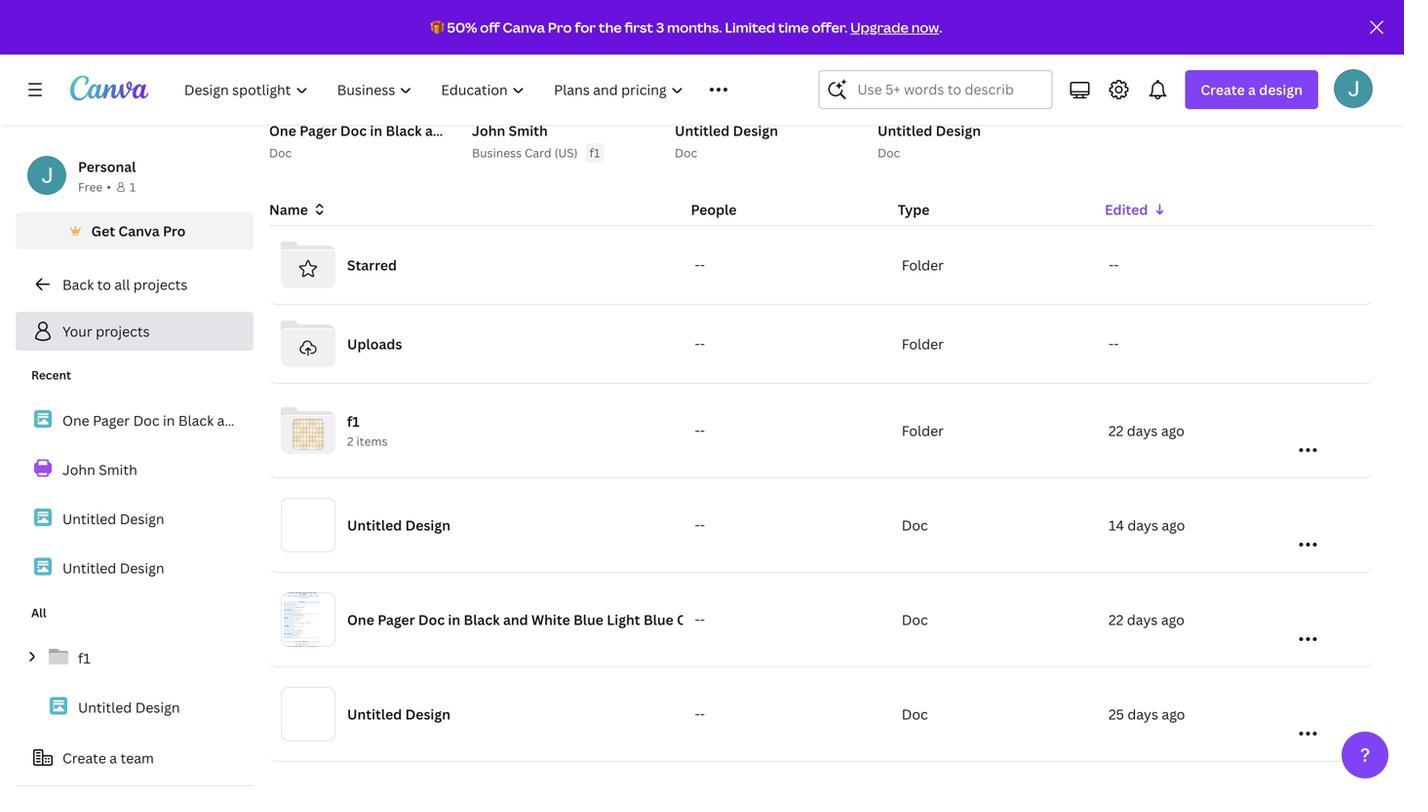 Task type: vqa. For each thing, say whether or not it's contained in the screenshot.
f1 to the middle
yes



Task type: describe. For each thing, give the bounding box(es) containing it.
free
[[78, 179, 103, 195]]

style for one pager doc in black and white blue light blue classic professional style doc
[[734, 121, 768, 140]]

14 days ago
[[1109, 516, 1185, 535]]

22 days ago for doc
[[1109, 611, 1185, 630]]

back
[[62, 276, 94, 294]]

black for one pager doc in black and white blue light blue classic professional style
[[464, 611, 500, 630]]

a for team
[[110, 750, 117, 768]]

2
[[347, 433, 354, 450]]

one for one pager doc in black and white blue light blue classic professional style doc
[[269, 121, 296, 140]]

professional for one pager doc in black and white blue light blue classic professional style doc
[[649, 121, 731, 140]]

🎁
[[431, 18, 444, 37]]

f1 link
[[16, 638, 254, 679]]

starred
[[347, 256, 397, 275]]

pager for one pager doc in black and white blue light blue classic professional style
[[378, 611, 415, 630]]

off
[[480, 18, 500, 37]]

one for one pager doc in black and white blue light blue classic professional style
[[347, 611, 374, 630]]

create a design button
[[1185, 70, 1319, 109]]

recent
[[31, 367, 71, 383]]

a for design
[[1248, 80, 1256, 99]]

the
[[599, 18, 622, 37]]

f1 inside f1 2 items
[[347, 412, 360, 431]]

john inside button
[[472, 121, 505, 140]]

1 untitled design button from the left
[[675, 119, 778, 143]]

one pager doc in black and white blue light blue classic professional style
[[347, 611, 846, 630]]

create a team button
[[16, 739, 254, 778]]

name button
[[269, 199, 328, 220]]

f1 button
[[586, 143, 604, 163]]

•
[[107, 179, 111, 195]]

pro inside button
[[163, 222, 186, 240]]

untitled design for 1st untitled design link
[[62, 510, 164, 528]]

f1 inside button
[[590, 145, 600, 161]]

22 days ago for folder
[[1109, 422, 1185, 440]]

professional for one pager doc in black and white blue light blue classic professional style
[[727, 611, 809, 630]]

1 vertical spatial projects
[[96, 322, 150, 341]]

and for one pager doc in black and white blue light blue classic professional style
[[503, 611, 528, 630]]

first
[[625, 18, 653, 37]]

white for one pager doc in black and white blue light blue classic professional style
[[532, 611, 570, 630]]

edited
[[1105, 200, 1148, 219]]

1 horizontal spatial canva
[[503, 18, 545, 37]]

f1 inside list
[[78, 649, 91, 668]]

smith inside button
[[509, 121, 548, 140]]

pager for one pager doc in black and white blue light blue classic professional style doc
[[300, 121, 337, 140]]

smith inside list
[[99, 461, 137, 479]]

2 untitled design doc from the left
[[878, 121, 981, 161]]

in for one pager doc in black and white blue light blue classic professional style
[[448, 611, 461, 630]]

for
[[575, 18, 596, 37]]

items
[[356, 433, 388, 450]]

classic for one pager doc in black and white blue light blue classic professional style
[[677, 611, 723, 630]]

back to all projects link
[[16, 265, 254, 304]]

your projects link
[[16, 312, 254, 351]]

14
[[1109, 516, 1124, 535]]

untitled design for 1st untitled design link from the bottom of the page
[[78, 699, 180, 717]]

50%
[[447, 18, 477, 37]]

light for one pager doc in black and white blue light blue classic professional style
[[607, 611, 640, 630]]

limited
[[725, 18, 776, 37]]

name
[[269, 200, 308, 219]]

2 untitled design button from the left
[[878, 119, 981, 143]]

3
[[656, 18, 664, 37]]

0 horizontal spatial john smith
[[62, 461, 137, 479]]

.
[[939, 18, 942, 37]]

create for create a design
[[1201, 80, 1245, 99]]

0 vertical spatial john smith
[[472, 121, 548, 140]]

all
[[31, 605, 46, 621]]

create a team
[[62, 750, 154, 768]]



Task type: locate. For each thing, give the bounding box(es) containing it.
1 horizontal spatial smith
[[509, 121, 548, 140]]

25
[[1109, 706, 1124, 724]]

and
[[425, 121, 450, 140], [503, 611, 528, 630]]

1 vertical spatial john
[[62, 461, 95, 479]]

25 days ago
[[1109, 706, 1185, 724]]

light for one pager doc in black and white blue light blue classic professional style doc
[[529, 121, 562, 140]]

white inside one pager doc in black and white blue light blue classic professional style doc
[[454, 121, 492, 140]]

f1
[[590, 145, 600, 161], [347, 412, 360, 431], [78, 649, 91, 668]]

0 vertical spatial light
[[529, 121, 562, 140]]

light inside one pager doc in black and white blue light blue classic professional style doc
[[529, 121, 562, 140]]

design
[[733, 121, 778, 140], [936, 121, 981, 140], [120, 510, 164, 528], [405, 516, 451, 535], [120, 559, 164, 578], [135, 699, 180, 717], [405, 706, 451, 724]]

time
[[778, 18, 809, 37]]

in
[[370, 121, 382, 140], [448, 611, 461, 630]]

1 vertical spatial pro
[[163, 222, 186, 240]]

days
[[1127, 422, 1158, 440], [1128, 516, 1159, 535], [1127, 611, 1158, 630], [1128, 706, 1159, 724]]

0 vertical spatial projects
[[133, 276, 188, 294]]

1 vertical spatial classic
[[677, 611, 723, 630]]

all
[[114, 276, 130, 294]]

0 horizontal spatial a
[[110, 750, 117, 768]]

1 vertical spatial white
[[532, 611, 570, 630]]

create a design
[[1201, 80, 1303, 99]]

pro
[[548, 18, 572, 37], [163, 222, 186, 240]]

0 vertical spatial create
[[1201, 80, 1245, 99]]

a
[[1248, 80, 1256, 99], [110, 750, 117, 768]]

0 horizontal spatial white
[[454, 121, 492, 140]]

john smith
[[472, 121, 548, 140], [62, 461, 137, 479]]

1 vertical spatial 22
[[1109, 611, 1124, 630]]

untitled design link up f1 link
[[16, 548, 254, 589]]

0 vertical spatial professional
[[649, 121, 731, 140]]

classic inside one pager doc in black and white blue light blue classic professional style doc
[[599, 121, 645, 140]]

projects right your
[[96, 322, 150, 341]]

folder for uploads
[[902, 335, 944, 354]]

f1 2 items
[[347, 412, 388, 450]]

get canva pro
[[91, 222, 186, 240]]

22 for doc
[[1109, 611, 1124, 630]]

create inside button
[[62, 750, 106, 768]]

0 vertical spatial 22
[[1109, 422, 1124, 440]]

ago
[[1161, 422, 1185, 440], [1162, 516, 1185, 535], [1161, 611, 1185, 630], [1162, 706, 1185, 724]]

projects
[[133, 276, 188, 294], [96, 322, 150, 341]]

people
[[691, 200, 737, 219]]

1 vertical spatial untitled design link
[[16, 548, 254, 589]]

untitled design button down search search field
[[878, 119, 981, 143]]

1 vertical spatial 22 days ago
[[1109, 611, 1185, 630]]

1 horizontal spatial one
[[347, 611, 374, 630]]

black for one pager doc in black and white blue light blue classic professional style doc
[[386, 121, 422, 140]]

white for one pager doc in black and white blue light blue classic professional style doc
[[454, 121, 492, 140]]

untitled design doc down search search field
[[878, 121, 981, 161]]

2 untitled design link from the top
[[16, 548, 254, 589]]

your
[[62, 322, 92, 341]]

0 horizontal spatial pro
[[163, 222, 186, 240]]

1 vertical spatial light
[[607, 611, 640, 630]]

edited button
[[1105, 199, 1296, 220]]

0 horizontal spatial smith
[[99, 461, 137, 479]]

and inside one pager doc in black and white blue light blue classic professional style doc
[[425, 121, 450, 140]]

days right 25
[[1128, 706, 1159, 724]]

list containing john smith
[[16, 400, 254, 589]]

canva
[[503, 18, 545, 37], [118, 222, 160, 240]]

a left team
[[110, 750, 117, 768]]

a inside button
[[110, 750, 117, 768]]

get
[[91, 222, 115, 240]]

folder for starred
[[902, 256, 944, 275]]

0 horizontal spatial and
[[425, 121, 450, 140]]

one pager doc in black and white blue light blue classic professional style button
[[269, 119, 768, 143]]

one pager doc in black and white blue light blue classic professional style doc
[[269, 121, 768, 161]]

canva right get at the top of page
[[118, 222, 160, 240]]

22 days ago up 14 days ago
[[1109, 422, 1185, 440]]

light
[[529, 121, 562, 140], [607, 611, 640, 630]]

one inside one pager doc in black and white blue light blue classic professional style doc
[[269, 121, 296, 140]]

22 down '14'
[[1109, 611, 1124, 630]]

create
[[1201, 80, 1245, 99], [62, 750, 106, 768]]

professional
[[649, 121, 731, 140], [727, 611, 809, 630]]

classic
[[599, 121, 645, 140], [677, 611, 723, 630]]

1 vertical spatial create
[[62, 750, 106, 768]]

a left design in the right top of the page
[[1248, 80, 1256, 99]]

-
[[695, 256, 700, 275], [700, 256, 705, 275], [1109, 256, 1114, 275], [1114, 256, 1119, 275], [695, 335, 700, 354], [700, 335, 705, 354], [1109, 335, 1114, 354], [1114, 335, 1119, 354], [695, 422, 700, 440], [700, 422, 705, 440], [695, 516, 700, 535], [700, 516, 705, 535], [695, 611, 700, 630], [700, 611, 705, 630], [695, 706, 700, 724], [700, 706, 705, 724]]

pager
[[300, 121, 337, 140], [378, 611, 415, 630]]

days right '14'
[[1128, 516, 1159, 535]]

classic for one pager doc in black and white blue light blue classic professional style doc
[[599, 121, 645, 140]]

business
[[472, 145, 522, 161]]

0 vertical spatial in
[[370, 121, 382, 140]]

list containing f1
[[16, 638, 254, 795]]

untitled design for second untitled design link from the top of the page
[[62, 559, 164, 578]]

0 horizontal spatial canva
[[118, 222, 160, 240]]

0 vertical spatial one
[[269, 121, 296, 140]]

1 vertical spatial folder
[[902, 335, 944, 354]]

untitled design doc up "people"
[[675, 121, 778, 161]]

pro left for
[[548, 18, 572, 37]]

1 horizontal spatial untitled design doc
[[878, 121, 981, 161]]

0 horizontal spatial light
[[529, 121, 562, 140]]

1 vertical spatial smith
[[99, 461, 137, 479]]

one
[[269, 121, 296, 140], [347, 611, 374, 630]]

in inside one pager doc in black and white blue light blue classic professional style doc
[[370, 121, 382, 140]]

0 vertical spatial pager
[[300, 121, 337, 140]]

white
[[454, 121, 492, 140], [532, 611, 570, 630]]

0 vertical spatial a
[[1248, 80, 1256, 99]]

0 horizontal spatial untitled design doc
[[675, 121, 778, 161]]

now
[[912, 18, 939, 37]]

0 vertical spatial black
[[386, 121, 422, 140]]

1 vertical spatial one
[[347, 611, 374, 630]]

back to all projects
[[62, 276, 188, 294]]

list
[[16, 400, 254, 589], [16, 638, 254, 795]]

1 list from the top
[[16, 400, 254, 589]]

untitled design link down f1 link
[[16, 687, 254, 729]]

untitled design link down john smith link
[[16, 498, 254, 540]]

professional inside one pager doc in black and white blue light blue classic professional style doc
[[649, 121, 731, 140]]

22 days ago down 14 days ago
[[1109, 611, 1185, 630]]

1 vertical spatial list
[[16, 638, 254, 795]]

and for one pager doc in black and white blue light blue classic professional style doc
[[425, 121, 450, 140]]

22 days ago
[[1109, 422, 1185, 440], [1109, 611, 1185, 630]]

your projects
[[62, 322, 150, 341]]

days up 14 days ago
[[1127, 422, 1158, 440]]

1 horizontal spatial untitled design button
[[878, 119, 981, 143]]

1 horizontal spatial a
[[1248, 80, 1256, 99]]

2 horizontal spatial f1
[[590, 145, 600, 161]]

upgrade
[[851, 18, 909, 37]]

create left team
[[62, 750, 106, 768]]

22 for folder
[[1109, 422, 1124, 440]]

create for create a team
[[62, 750, 106, 768]]

0 horizontal spatial style
[[734, 121, 768, 140]]

card
[[525, 145, 552, 161]]

2 22 from the top
[[1109, 611, 1124, 630]]

(us)
[[555, 145, 578, 161]]

0 vertical spatial pro
[[548, 18, 572, 37]]

0 horizontal spatial one
[[269, 121, 296, 140]]

1 vertical spatial black
[[464, 611, 500, 630]]

0 horizontal spatial in
[[370, 121, 382, 140]]

1 22 from the top
[[1109, 422, 1124, 440]]

a inside "dropdown button"
[[1248, 80, 1256, 99]]

canva right off
[[503, 18, 545, 37]]

0 horizontal spatial classic
[[599, 121, 645, 140]]

free •
[[78, 179, 111, 195]]

1
[[130, 179, 136, 195]]

to
[[97, 276, 111, 294]]

untitled design link
[[16, 498, 254, 540], [16, 548, 254, 589], [16, 687, 254, 729]]

1 vertical spatial and
[[503, 611, 528, 630]]

22
[[1109, 422, 1124, 440], [1109, 611, 1124, 630]]

1 horizontal spatial f1
[[347, 412, 360, 431]]

0 horizontal spatial john
[[62, 461, 95, 479]]

black inside one pager doc in black and white blue light blue classic professional style doc
[[386, 121, 422, 140]]

john smith button
[[472, 119, 548, 143]]

1 horizontal spatial and
[[503, 611, 528, 630]]

2 22 days ago from the top
[[1109, 611, 1185, 630]]

design
[[1259, 80, 1303, 99]]

0 horizontal spatial create
[[62, 750, 106, 768]]

1 vertical spatial pager
[[378, 611, 415, 630]]

untitled design
[[62, 510, 164, 528], [347, 516, 451, 535], [62, 559, 164, 578], [78, 699, 180, 717], [347, 706, 451, 724]]

0 vertical spatial folder
[[902, 256, 944, 275]]

0 vertical spatial smith
[[509, 121, 548, 140]]

untitled design button up "people"
[[675, 119, 778, 143]]

doc
[[340, 121, 367, 140], [269, 145, 292, 161], [675, 145, 698, 161], [878, 145, 900, 161], [902, 516, 928, 535], [418, 611, 445, 630], [902, 611, 928, 630], [902, 706, 928, 724]]

black
[[386, 121, 422, 140], [464, 611, 500, 630]]

1 horizontal spatial in
[[448, 611, 461, 630]]

0 horizontal spatial f1
[[78, 649, 91, 668]]

0 horizontal spatial pager
[[300, 121, 337, 140]]

untitled design button
[[675, 119, 778, 143], [878, 119, 981, 143]]

untitled design doc
[[675, 121, 778, 161], [878, 121, 981, 161]]

2 list from the top
[[16, 638, 254, 795]]

style inside one pager doc in black and white blue light blue classic professional style doc
[[734, 121, 768, 140]]

0 vertical spatial untitled design link
[[16, 498, 254, 540]]

in for one pager doc in black and white blue light blue classic professional style doc
[[370, 121, 382, 140]]

1 vertical spatial style
[[812, 611, 846, 630]]

0 vertical spatial f1
[[590, 145, 600, 161]]

1 vertical spatial in
[[448, 611, 461, 630]]

1 untitled design link from the top
[[16, 498, 254, 540]]

None search field
[[819, 70, 1053, 109]]

0 vertical spatial canva
[[503, 18, 545, 37]]

0 vertical spatial list
[[16, 400, 254, 589]]

team
[[120, 750, 154, 768]]

1 22 days ago from the top
[[1109, 422, 1185, 440]]

2 folder from the top
[[902, 335, 944, 354]]

3 untitled design link from the top
[[16, 687, 254, 729]]

top level navigation element
[[172, 70, 772, 109], [172, 70, 772, 109]]

1 vertical spatial professional
[[727, 611, 809, 630]]

0 horizontal spatial black
[[386, 121, 422, 140]]

1 vertical spatial f1
[[347, 412, 360, 431]]

upgrade now button
[[851, 18, 939, 37]]

22 up '14'
[[1109, 422, 1124, 440]]

smith
[[509, 121, 548, 140], [99, 461, 137, 479]]

1 horizontal spatial pager
[[378, 611, 415, 630]]

canva inside button
[[118, 222, 160, 240]]

0 vertical spatial john
[[472, 121, 505, 140]]

1 horizontal spatial create
[[1201, 80, 1245, 99]]

0 vertical spatial style
[[734, 121, 768, 140]]

1 horizontal spatial john smith
[[472, 121, 548, 140]]

2 vertical spatial untitled design link
[[16, 687, 254, 729]]

2 vertical spatial f1
[[78, 649, 91, 668]]

create inside "dropdown button"
[[1201, 80, 1245, 99]]

1 untitled design doc from the left
[[675, 121, 778, 161]]

1 vertical spatial john smith
[[62, 461, 137, 479]]

pro up back to all projects link
[[163, 222, 186, 240]]

style for one pager doc in black and white blue light blue classic professional style
[[812, 611, 846, 630]]

untitled
[[675, 121, 730, 140], [878, 121, 933, 140], [62, 510, 116, 528], [347, 516, 402, 535], [62, 559, 116, 578], [78, 699, 132, 717], [347, 706, 402, 724]]

1 horizontal spatial white
[[532, 611, 570, 630]]

business card (us)
[[472, 145, 578, 161]]

2 vertical spatial folder
[[902, 422, 944, 440]]

projects right the all
[[133, 276, 188, 294]]

pager inside one pager doc in black and white blue light blue classic professional style doc
[[300, 121, 337, 140]]

--
[[695, 256, 705, 275], [1109, 256, 1119, 275], [695, 335, 705, 354], [1109, 335, 1119, 354], [695, 422, 705, 440], [695, 516, 705, 535], [695, 611, 705, 630], [695, 706, 705, 724]]

1 vertical spatial canva
[[118, 222, 160, 240]]

days down 14 days ago
[[1127, 611, 1158, 630]]

john
[[472, 121, 505, 140], [62, 461, 95, 479]]

0 vertical spatial white
[[454, 121, 492, 140]]

create left design in the right top of the page
[[1201, 80, 1245, 99]]

0 vertical spatial classic
[[599, 121, 645, 140]]

0 vertical spatial and
[[425, 121, 450, 140]]

1 horizontal spatial light
[[607, 611, 640, 630]]

uploads
[[347, 335, 402, 354]]

get canva pro button
[[16, 213, 254, 250]]

folder
[[902, 256, 944, 275], [902, 335, 944, 354], [902, 422, 944, 440]]

personal
[[78, 158, 136, 176]]

0 vertical spatial 22 days ago
[[1109, 422, 1185, 440]]

1 horizontal spatial john
[[472, 121, 505, 140]]

1 horizontal spatial pro
[[548, 18, 572, 37]]

offer.
[[812, 18, 848, 37]]

style
[[734, 121, 768, 140], [812, 611, 846, 630]]

1 folder from the top
[[902, 256, 944, 275]]

blue
[[496, 121, 526, 140], [566, 121, 596, 140], [574, 611, 604, 630], [644, 611, 674, 630]]

john smith image
[[1334, 69, 1373, 108]]

0 horizontal spatial untitled design button
[[675, 119, 778, 143]]

Search search field
[[858, 71, 1014, 108]]

1 horizontal spatial black
[[464, 611, 500, 630]]

months.
[[667, 18, 722, 37]]

john smith link
[[16, 449, 254, 491]]

3 folder from the top
[[902, 422, 944, 440]]

1 horizontal spatial style
[[812, 611, 846, 630]]

1 horizontal spatial classic
[[677, 611, 723, 630]]

type
[[898, 200, 930, 219]]

1 vertical spatial a
[[110, 750, 117, 768]]

🎁 50% off canva pro for the first 3 months. limited time offer. upgrade now .
[[431, 18, 942, 37]]



